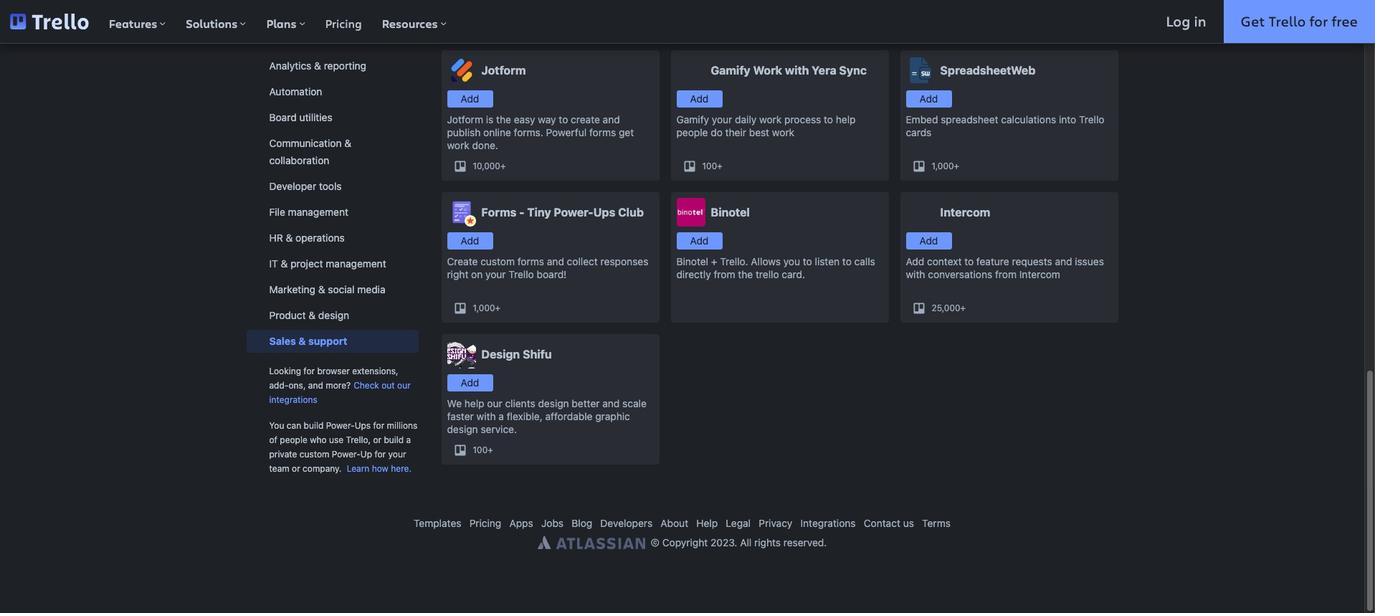 Task type: locate. For each thing, give the bounding box(es) containing it.
forms
[[590, 126, 616, 138], [518, 255, 544, 268]]

gamify left work at the top
[[711, 64, 751, 77]]

to up conversations at right
[[965, 255, 974, 268]]

2023.
[[711, 537, 738, 549]]

board utilities
[[269, 111, 333, 123]]

1 vertical spatial people
[[280, 435, 308, 445]]

0 vertical spatial intercom
[[941, 206, 991, 219]]

in
[[1195, 11, 1207, 31]]

1 from from the left
[[714, 268, 736, 280]]

1 horizontal spatial forms
[[590, 126, 616, 138]]

requests
[[1013, 255, 1053, 268]]

power- for build
[[326, 420, 355, 431]]

privacy
[[759, 517, 793, 529]]

add button up embed
[[906, 90, 952, 108]]

support
[[308, 335, 348, 347]]

0 vertical spatial 1,000 +
[[932, 161, 960, 171]]

1 vertical spatial 1,000
[[473, 303, 495, 313]]

get trello for free link
[[1224, 0, 1376, 43]]

browser
[[317, 366, 350, 377]]

from down feature
[[996, 268, 1017, 280]]

100 + for gamify work with yera sync
[[703, 161, 723, 171]]

automation link
[[246, 80, 419, 103]]

to
[[559, 113, 568, 126], [824, 113, 834, 126], [803, 255, 813, 268], [843, 255, 852, 268], [965, 255, 974, 268]]

1,000 + down embed
[[932, 161, 960, 171]]

the inside binotel + trello. allows you to listen to calls directly from the trello card.
[[738, 268, 753, 280]]

into
[[1059, 113, 1077, 126]]

add link for jotform
[[447, 90, 493, 108]]

to inside jotform is the easy way to create and publish online forms. powerful forms get work done.
[[559, 113, 568, 126]]

apps link
[[510, 517, 534, 529]]

jobs
[[542, 517, 564, 529]]

0 horizontal spatial intercom
[[941, 206, 991, 219]]

& for hr
[[286, 232, 293, 244]]

0 vertical spatial our
[[397, 380, 411, 391]]

and right ons,
[[308, 380, 323, 391]]

help up faster
[[465, 397, 485, 410]]

people inside gamify your daily work process to help people do their best work
[[677, 126, 708, 138]]

add-
[[269, 380, 289, 391]]

0 horizontal spatial 1,000
[[473, 303, 495, 313]]

add for jotform
[[461, 93, 479, 105]]

management up operations
[[288, 206, 349, 218]]

or right team
[[292, 463, 300, 474]]

0 vertical spatial people
[[677, 126, 708, 138]]

2 vertical spatial with
[[477, 410, 496, 422]]

1,000 +
[[932, 161, 960, 171], [473, 303, 501, 313]]

& right it
[[281, 258, 288, 270]]

add button up is in the top left of the page
[[447, 90, 493, 108]]

1 horizontal spatial our
[[487, 397, 503, 410]]

100 + down service.
[[473, 445, 493, 455]]

with inside add context to feature requests and issues with conversations from intercom
[[906, 268, 926, 280]]

0 vertical spatial management
[[288, 206, 349, 218]]

jotform up publish
[[447, 113, 483, 126]]

trello image
[[10, 13, 89, 30], [10, 13, 89, 29]]

to right process
[[824, 113, 834, 126]]

help right process
[[836, 113, 856, 126]]

jotform up is in the top left of the page
[[482, 64, 526, 77]]

add button for spreadsheetweb
[[906, 90, 952, 108]]

work down process
[[772, 126, 795, 138]]

0 vertical spatial build
[[304, 420, 324, 431]]

add link for gamify work with yera sync
[[677, 90, 723, 108]]

& for it
[[281, 258, 288, 270]]

from inside binotel + trello. allows you to listen to calls directly from the trello card.
[[714, 268, 736, 280]]

1,000 for spreadsheetweb
[[932, 161, 954, 171]]

+ up design
[[495, 303, 501, 313]]

& for sales
[[299, 335, 306, 347]]

board
[[269, 111, 297, 123]]

check out our integrations
[[269, 380, 411, 405]]

spreadsheet
[[941, 113, 999, 126]]

1 vertical spatial ups
[[355, 420, 371, 431]]

1 horizontal spatial pricing link
[[470, 517, 502, 529]]

binotel + trello. allows you to listen to calls directly from the trello card.
[[677, 255, 876, 280]]

our inside we help our clients design better and scale faster with a flexible, affordable graphic design service.
[[487, 397, 503, 410]]

looking for browser extensions, add-ons, and more?
[[269, 366, 398, 391]]

to up 'powerful'
[[559, 113, 568, 126]]

1 vertical spatial with
[[906, 268, 926, 280]]

with left conversations at right
[[906, 268, 926, 280]]

from down trello.
[[714, 268, 736, 280]]

+ down do
[[717, 161, 723, 171]]

the
[[496, 113, 511, 126], [738, 268, 753, 280]]

add link for design shifu
[[447, 374, 493, 392]]

solutions
[[186, 16, 238, 32]]

club
[[618, 206, 644, 219]]

2 horizontal spatial your
[[712, 113, 733, 126]]

1 horizontal spatial with
[[785, 64, 809, 77]]

1 vertical spatial custom
[[300, 449, 330, 460]]

and inside add context to feature requests and issues with conversations from intercom
[[1056, 255, 1073, 268]]

1 horizontal spatial your
[[486, 268, 506, 280]]

1,000 down embed
[[932, 161, 954, 171]]

it & project management link
[[246, 252, 419, 275]]

gamify your daily work process to help people do their best work
[[677, 113, 856, 138]]

1 vertical spatial or
[[292, 463, 300, 474]]

our left the clients
[[487, 397, 503, 410]]

flexible,
[[507, 410, 543, 422]]

check out our integrations link
[[269, 380, 411, 405]]

add link up embed
[[906, 90, 952, 108]]

directly
[[677, 268, 711, 280]]

1 vertical spatial our
[[487, 397, 503, 410]]

+ down spreadsheet
[[954, 161, 960, 171]]

1 horizontal spatial design
[[447, 423, 478, 435]]

a up service.
[[499, 410, 504, 422]]

0 horizontal spatial design
[[318, 309, 349, 321]]

0 vertical spatial pricing
[[325, 16, 362, 31]]

integrations
[[269, 395, 318, 405]]

our right out
[[397, 380, 411, 391]]

1 vertical spatial pricing link
[[470, 517, 502, 529]]

ups inside you can build power-ups for millions of people who use trello, or build a private custom power-up for your team or company.
[[355, 420, 371, 431]]

spreadsheetweb
[[941, 64, 1036, 77]]

forms up board!
[[518, 255, 544, 268]]

1 horizontal spatial build
[[384, 435, 404, 445]]

pricing left the "apps" link
[[470, 517, 502, 529]]

power- down use
[[332, 449, 361, 460]]

1 vertical spatial intercom
[[1020, 268, 1061, 280]]

1 vertical spatial your
[[486, 268, 506, 280]]

a inside you can build power-ups for millions of people who use trello, or build a private custom power-up for your team or company.
[[406, 435, 411, 445]]

add link up do
[[677, 90, 723, 108]]

2 vertical spatial power-
[[332, 449, 361, 460]]

1 vertical spatial work
[[772, 126, 795, 138]]

ups up trello,
[[355, 420, 371, 431]]

management up social
[[326, 258, 386, 270]]

add link for binotel
[[677, 232, 723, 250]]

custom inside create custom forms and collect responses right on your trello board!
[[481, 255, 515, 268]]

+ down online
[[501, 161, 506, 171]]

1 horizontal spatial 100 +
[[703, 161, 723, 171]]

ups left club
[[594, 206, 616, 219]]

add button up do
[[677, 90, 723, 108]]

analytics & reporting link
[[246, 55, 419, 77]]

integrations
[[801, 517, 856, 529]]

& right the sales at the left bottom of page
[[299, 335, 306, 347]]

the down trello.
[[738, 268, 753, 280]]

hr & operations
[[269, 232, 345, 244]]

0 vertical spatial ups
[[594, 206, 616, 219]]

your up here.
[[388, 449, 406, 460]]

to for jotform
[[559, 113, 568, 126]]

1 vertical spatial a
[[406, 435, 411, 445]]

0 horizontal spatial ups
[[355, 420, 371, 431]]

trello
[[1269, 11, 1307, 31], [315, 31, 343, 43], [1080, 113, 1105, 126], [509, 268, 534, 280]]

jotform inside jotform is the easy way to create and publish online forms. powerful forms get work done.
[[447, 113, 483, 126]]

0 horizontal spatial the
[[496, 113, 511, 126]]

the inside jotform is the easy way to create and publish online forms. powerful forms get work done.
[[496, 113, 511, 126]]

& for analytics
[[314, 60, 321, 72]]

1 vertical spatial binotel
[[677, 255, 709, 268]]

and left issues
[[1056, 255, 1073, 268]]

1 horizontal spatial 100
[[703, 161, 717, 171]]

& right the hr
[[286, 232, 293, 244]]

daily
[[735, 113, 757, 126]]

0 horizontal spatial your
[[388, 449, 406, 460]]

trello right the get
[[1269, 11, 1307, 31]]

tiny
[[528, 206, 551, 219]]

2 from from the left
[[996, 268, 1017, 280]]

1,000 + down "on"
[[473, 303, 501, 313]]

add for forms - tiny power-ups club
[[461, 235, 479, 247]]

0 vertical spatial the
[[496, 113, 511, 126]]

& for marketing
[[318, 283, 325, 296]]

forms inside jotform is the easy way to create and publish online forms. powerful forms get work done.
[[590, 126, 616, 138]]

marketing
[[269, 283, 316, 296]]

for right up
[[375, 449, 386, 460]]

work
[[754, 64, 783, 77]]

1 horizontal spatial the
[[738, 268, 753, 280]]

and up graphic
[[603, 397, 620, 410]]

board utilities link
[[246, 106, 419, 129]]

1 vertical spatial help
[[465, 397, 485, 410]]

and inside we help our clients design better and scale faster with a flexible, affordable graphic design service.
[[603, 397, 620, 410]]

add button up we
[[447, 374, 493, 392]]

100 down service.
[[473, 445, 488, 455]]

1 horizontal spatial 1,000
[[932, 161, 954, 171]]

our for out
[[397, 380, 411, 391]]

add link up we
[[447, 374, 493, 392]]

0 horizontal spatial help
[[465, 397, 485, 410]]

1 vertical spatial gamify
[[677, 113, 709, 126]]

and inside jotform is the easy way to create and publish online forms. powerful forms get work done.
[[603, 113, 620, 126]]

work down publish
[[447, 139, 470, 151]]

or right trello,
[[373, 435, 382, 445]]

1 horizontal spatial from
[[996, 268, 1017, 280]]

it & project management
[[269, 258, 386, 270]]

add link for forms - tiny power-ups club
[[447, 232, 493, 250]]

0 horizontal spatial forms
[[518, 255, 544, 268]]

add link up the directly on the top of page
[[677, 232, 723, 250]]

marketing & social media link
[[246, 278, 419, 301]]

pricing link right by at the top left of page
[[315, 0, 372, 43]]

add for gamify work with yera sync
[[690, 93, 709, 105]]

2 vertical spatial your
[[388, 449, 406, 460]]

0 vertical spatial with
[[785, 64, 809, 77]]

2 horizontal spatial design
[[538, 397, 569, 410]]

intercom up context
[[941, 206, 991, 219]]

1 horizontal spatial people
[[677, 126, 708, 138]]

2 horizontal spatial with
[[906, 268, 926, 280]]

+ left trello.
[[711, 255, 718, 268]]

1,000 down "on"
[[473, 303, 495, 313]]

build
[[304, 420, 324, 431], [384, 435, 404, 445]]

build down millions
[[384, 435, 404, 445]]

0 horizontal spatial custom
[[300, 449, 330, 460]]

from
[[714, 268, 736, 280], [996, 268, 1017, 280]]

1 horizontal spatial ups
[[594, 206, 616, 219]]

on
[[471, 268, 483, 280]]

work inside jotform is the easy way to create and publish online forms. powerful forms get work done.
[[447, 139, 470, 151]]

1 vertical spatial forms
[[518, 255, 544, 268]]

& right the analytics
[[314, 60, 321, 72]]

pricing right by at the top left of page
[[325, 16, 362, 31]]

power- up use
[[326, 420, 355, 431]]

0 horizontal spatial from
[[714, 268, 736, 280]]

1 horizontal spatial 1,000 +
[[932, 161, 960, 171]]

1 vertical spatial 1,000 +
[[473, 303, 501, 313]]

0 vertical spatial a
[[499, 410, 504, 422]]

+ for forms - tiny power-ups club
[[495, 303, 501, 313]]

extensions,
[[352, 366, 398, 377]]

yera
[[812, 64, 837, 77]]

of
[[269, 435, 278, 445]]

our
[[397, 380, 411, 391], [487, 397, 503, 410]]

for
[[1310, 11, 1329, 31], [304, 366, 315, 377], [373, 420, 385, 431], [375, 449, 386, 460]]

ups for for
[[355, 420, 371, 431]]

trello.
[[720, 255, 749, 268]]

contact us
[[864, 517, 915, 529]]

to inside gamify your daily work process to help people do their best work
[[824, 113, 834, 126]]

to right you
[[803, 255, 813, 268]]

for up ons,
[[304, 366, 315, 377]]

people down can
[[280, 435, 308, 445]]

1 horizontal spatial pricing
[[470, 517, 502, 529]]

add link up create
[[447, 232, 493, 250]]

0 horizontal spatial gamify
[[677, 113, 709, 126]]

add link up is in the top left of the page
[[447, 90, 493, 108]]

1 vertical spatial jotform
[[447, 113, 483, 126]]

made
[[271, 31, 298, 43]]

hr
[[269, 232, 283, 244]]

embed
[[906, 113, 939, 126]]

here.
[[391, 463, 412, 474]]

our for help
[[487, 397, 503, 410]]

do
[[711, 126, 723, 138]]

your inside you can build power-ups for millions of people who use trello, or build a private custom power-up for your team or company.
[[388, 449, 406, 460]]

binotel inside binotel + trello. allows you to listen to calls directly from the trello card.
[[677, 255, 709, 268]]

help inside we help our clients design better and scale faster with a flexible, affordable graphic design service.
[[465, 397, 485, 410]]

faster
[[447, 410, 474, 422]]

& down 'board utilities' link
[[345, 137, 352, 149]]

1 vertical spatial management
[[326, 258, 386, 270]]

a down millions
[[406, 435, 411, 445]]

your right "on"
[[486, 268, 506, 280]]

1,000
[[932, 161, 954, 171], [473, 303, 495, 313]]

1 horizontal spatial a
[[499, 410, 504, 422]]

add button up context
[[906, 232, 952, 250]]

design down marketing & social media link
[[318, 309, 349, 321]]

blog link
[[572, 517, 593, 529]]

and inside create custom forms and collect responses right on your trello board!
[[547, 255, 564, 268]]

0 vertical spatial 100
[[703, 161, 717, 171]]

& left social
[[318, 283, 325, 296]]

1 horizontal spatial help
[[836, 113, 856, 126]]

add button up create
[[447, 232, 493, 250]]

gamify
[[711, 64, 751, 77], [677, 113, 709, 126]]

create custom forms and collect responses right on your trello board!
[[447, 255, 649, 280]]

1 horizontal spatial or
[[373, 435, 382, 445]]

work
[[760, 113, 782, 126], [772, 126, 795, 138], [447, 139, 470, 151]]

gamify inside gamify your daily work process to help people do their best work
[[677, 113, 709, 126]]

0 horizontal spatial a
[[406, 435, 411, 445]]

0 vertical spatial jotform
[[482, 64, 526, 77]]

0 vertical spatial design
[[318, 309, 349, 321]]

1 vertical spatial 100
[[473, 445, 488, 455]]

0 horizontal spatial with
[[477, 410, 496, 422]]

jotform for jotform
[[482, 64, 526, 77]]

1 vertical spatial design
[[538, 397, 569, 410]]

the right is in the top left of the page
[[496, 113, 511, 126]]

pricing link left the "apps" link
[[470, 517, 502, 529]]

your up do
[[712, 113, 733, 126]]

& right product at bottom left
[[309, 309, 316, 321]]

trello left board!
[[509, 268, 534, 280]]

people left do
[[677, 126, 708, 138]]

1 horizontal spatial gamify
[[711, 64, 751, 77]]

gamify left daily
[[677, 113, 709, 126]]

0 horizontal spatial people
[[280, 435, 308, 445]]

custom up "on"
[[481, 255, 515, 268]]

private
[[269, 449, 297, 460]]

100 down do
[[703, 161, 717, 171]]

trello inside 'embed spreadsheet calculations into trello cards'
[[1080, 113, 1105, 126]]

easy
[[514, 113, 536, 126]]

ups for club
[[594, 206, 616, 219]]

add link up context
[[906, 232, 952, 250]]

add
[[461, 93, 479, 105], [690, 93, 709, 105], [920, 93, 939, 105], [461, 235, 479, 247], [690, 235, 709, 247], [920, 235, 939, 247], [906, 255, 925, 268], [461, 377, 479, 389]]

forms inside create custom forms and collect responses right on your trello board!
[[518, 255, 544, 268]]

communication & collaboration link
[[246, 132, 419, 172]]

sales
[[269, 335, 296, 347]]

design down faster
[[447, 423, 478, 435]]

add button for intercom
[[906, 232, 952, 250]]

people
[[677, 126, 708, 138], [280, 435, 308, 445]]

1 horizontal spatial custom
[[481, 255, 515, 268]]

design
[[318, 309, 349, 321], [538, 397, 569, 410], [447, 423, 478, 435]]

0 vertical spatial forms
[[590, 126, 616, 138]]

trello right into
[[1080, 113, 1105, 126]]

0 vertical spatial gamify
[[711, 64, 751, 77]]

1 vertical spatial 100 +
[[473, 445, 493, 455]]

1 vertical spatial the
[[738, 268, 753, 280]]

intercom down requests
[[1020, 268, 1061, 280]]

+ down conversations at right
[[961, 303, 966, 313]]

listen
[[815, 255, 840, 268]]

add button for jotform
[[447, 90, 493, 108]]

forms down "create"
[[590, 126, 616, 138]]

design up affordable on the left bottom
[[538, 397, 569, 410]]

with up service.
[[477, 410, 496, 422]]

0 horizontal spatial 100 +
[[473, 445, 493, 455]]

& inside communication & collaboration
[[345, 137, 352, 149]]

0 vertical spatial help
[[836, 113, 856, 126]]

jobs link
[[542, 517, 564, 529]]

privacy link
[[759, 517, 793, 529]]

with left yera
[[785, 64, 809, 77]]

our inside check out our integrations
[[397, 380, 411, 391]]

allows
[[751, 255, 781, 268]]

binotel up trello.
[[711, 206, 750, 219]]

power-
[[554, 206, 594, 219], [326, 420, 355, 431], [332, 449, 361, 460]]

1 horizontal spatial binotel
[[711, 206, 750, 219]]

custom down 'who'
[[300, 449, 330, 460]]

0 horizontal spatial 100
[[473, 445, 488, 455]]

for left millions
[[373, 420, 385, 431]]

and up board!
[[547, 255, 564, 268]]

1 horizontal spatial intercom
[[1020, 268, 1061, 280]]

and up get
[[603, 113, 620, 126]]

developers
[[601, 517, 653, 529]]

0 horizontal spatial our
[[397, 380, 411, 391]]

for left free
[[1310, 11, 1329, 31]]

0 horizontal spatial or
[[292, 463, 300, 474]]

custom inside you can build power-ups for millions of people who use trello, or build a private custom power-up for your team or company.
[[300, 449, 330, 460]]

0 vertical spatial power-
[[554, 206, 594, 219]]

binotel up the directly on the top of page
[[677, 255, 709, 268]]

terms link
[[923, 517, 951, 529]]

add button
[[447, 90, 493, 108], [677, 90, 723, 108], [906, 90, 952, 108], [447, 232, 493, 250], [677, 232, 723, 250], [906, 232, 952, 250], [447, 374, 493, 392]]

best
[[749, 126, 770, 138]]

board!
[[537, 268, 567, 280]]

100 + down do
[[703, 161, 723, 171]]

work up best
[[760, 113, 782, 126]]

2 vertical spatial design
[[447, 423, 478, 435]]

legal
[[726, 517, 751, 529]]

add for design shifu
[[461, 377, 479, 389]]

0 vertical spatial your
[[712, 113, 733, 126]]

1 vertical spatial power-
[[326, 420, 355, 431]]

0 vertical spatial custom
[[481, 255, 515, 268]]

0 vertical spatial 100 +
[[703, 161, 723, 171]]

0 vertical spatial 1,000
[[932, 161, 954, 171]]



Task type: describe. For each thing, give the bounding box(es) containing it.
plans button
[[256, 0, 315, 43]]

contact us link
[[864, 517, 915, 529]]

1 vertical spatial build
[[384, 435, 404, 445]]

log
[[1167, 11, 1191, 31]]

and inside looking for browser extensions, add-ons, and more?
[[308, 380, 323, 391]]

trello inside create custom forms and collect responses right on your trello board!
[[509, 268, 534, 280]]

1,000 + for forms - tiny power-ups club
[[473, 303, 501, 313]]

get
[[1241, 11, 1266, 31]]

calls
[[855, 255, 876, 268]]

+ for jotform
[[501, 161, 506, 171]]

create
[[447, 255, 478, 268]]

their
[[726, 126, 747, 138]]

for inside looking for browser extensions, add-ons, and more?
[[304, 366, 315, 377]]

developer tools
[[269, 180, 342, 192]]

you can build power-ups for millions of people who use trello, or build a private custom power-up for your team or company.
[[269, 420, 418, 474]]

1 vertical spatial pricing
[[470, 517, 502, 529]]

people inside you can build power-ups for millions of people who use trello, or build a private custom power-up for your team or company.
[[280, 435, 308, 445]]

intercom inside add context to feature requests and issues with conversations from intercom
[[1020, 268, 1061, 280]]

reporting
[[324, 60, 367, 72]]

templates link
[[414, 517, 462, 529]]

add inside add context to feature requests and issues with conversations from intercom
[[906, 255, 925, 268]]

jotform for jotform is the easy way to create and publish online forms. powerful forms get work done.
[[447, 113, 483, 126]]

add button for gamify work with yera sync
[[677, 90, 723, 108]]

+ for spreadsheetweb
[[954, 161, 960, 171]]

management inside file management "link"
[[288, 206, 349, 218]]

+ for design shifu
[[488, 445, 493, 455]]

your inside create custom forms and collect responses right on your trello board!
[[486, 268, 506, 280]]

who
[[310, 435, 327, 445]]

add for spreadsheetweb
[[920, 93, 939, 105]]

& for communication
[[345, 137, 352, 149]]

plans
[[266, 16, 297, 32]]

feature
[[977, 255, 1010, 268]]

rights
[[755, 537, 781, 549]]

with inside we help our clients design better and scale faster with a flexible, affordable graphic design service.
[[477, 410, 496, 422]]

add link for intercom
[[906, 232, 952, 250]]

0 vertical spatial pricing link
[[315, 0, 372, 43]]

templates
[[414, 517, 462, 529]]

binotel for binotel
[[711, 206, 750, 219]]

made by trello
[[271, 31, 343, 43]]

conversations
[[928, 268, 993, 280]]

management inside it & project management link
[[326, 258, 386, 270]]

gamify for gamify work with yera sync
[[711, 64, 751, 77]]

you
[[269, 420, 284, 431]]

0 vertical spatial or
[[373, 435, 382, 445]]

binotel for binotel + trello. allows you to listen to calls directly from the trello card.
[[677, 255, 709, 268]]

from inside add context to feature requests and issues with conversations from intercom
[[996, 268, 1017, 280]]

out
[[382, 380, 395, 391]]

project
[[291, 258, 323, 270]]

shifu
[[523, 348, 552, 361]]

can
[[287, 420, 301, 431]]

add for binotel
[[690, 235, 709, 247]]

get trello for free
[[1241, 11, 1359, 31]]

file
[[269, 206, 285, 218]]

0 horizontal spatial pricing
[[325, 16, 362, 31]]

collect
[[567, 255, 598, 268]]

check
[[354, 380, 379, 391]]

for inside "link"
[[1310, 11, 1329, 31]]

a inside we help our clients design better and scale faster with a flexible, affordable graphic design service.
[[499, 410, 504, 422]]

how
[[372, 463, 389, 474]]

responses
[[601, 255, 649, 268]]

log in link
[[1150, 0, 1224, 43]]

create
[[571, 113, 600, 126]]

marketing & social media
[[269, 283, 386, 296]]

100 for gamify work with yera sync
[[703, 161, 717, 171]]

done.
[[472, 139, 498, 151]]

your inside gamify your daily work process to help people do their best work
[[712, 113, 733, 126]]

features
[[109, 16, 157, 32]]

social
[[328, 283, 355, 296]]

hr & operations link
[[246, 227, 419, 250]]

25,000
[[932, 303, 961, 313]]

power- for tiny
[[554, 206, 594, 219]]

better
[[572, 397, 600, 410]]

features button
[[99, 0, 176, 43]]

1,000 for forms - tiny power-ups club
[[473, 303, 495, 313]]

design
[[482, 348, 520, 361]]

way
[[538, 113, 556, 126]]

utilities
[[299, 111, 333, 123]]

calculations
[[1002, 113, 1057, 126]]

right
[[447, 268, 469, 280]]

to for gamify work with yera sync
[[824, 113, 834, 126]]

sales & support
[[269, 335, 348, 347]]

by
[[300, 31, 313, 43]]

trello,
[[346, 435, 371, 445]]

0 vertical spatial work
[[760, 113, 782, 126]]

collaboration
[[269, 154, 330, 166]]

blog
[[572, 517, 593, 529]]

to left 'calls'
[[843, 255, 852, 268]]

sync
[[840, 64, 867, 77]]

issues
[[1075, 255, 1105, 268]]

embed spreadsheet calculations into trello cards
[[906, 113, 1105, 138]]

more?
[[326, 380, 351, 391]]

& for product
[[309, 309, 316, 321]]

product
[[269, 309, 306, 321]]

10,000
[[473, 161, 501, 171]]

terms
[[923, 517, 951, 529]]

you
[[784, 255, 801, 268]]

contact
[[864, 517, 901, 529]]

millions
[[387, 420, 418, 431]]

help inside gamify your daily work process to help people do their best work
[[836, 113, 856, 126]]

design shifu
[[482, 348, 552, 361]]

+ for gamify work with yera sync
[[717, 161, 723, 171]]

affordable
[[546, 410, 593, 422]]

trello inside "link"
[[1269, 11, 1307, 31]]

add for intercom
[[920, 235, 939, 247]]

legal link
[[726, 517, 751, 529]]

file management link
[[246, 201, 419, 224]]

to inside add context to feature requests and issues with conversations from intercom
[[965, 255, 974, 268]]

gamify work with yera sync
[[711, 64, 867, 77]]

integrations link
[[801, 517, 856, 529]]

1,000 + for spreadsheetweb
[[932, 161, 960, 171]]

gamify for gamify your daily work process to help people do their best work
[[677, 113, 709, 126]]

help link
[[697, 517, 718, 529]]

+ inside binotel + trello. allows you to listen to calls directly from the trello card.
[[711, 255, 718, 268]]

sales & support link
[[246, 330, 419, 353]]

automation
[[269, 85, 322, 98]]

add link for spreadsheetweb
[[906, 90, 952, 108]]

company.
[[303, 463, 342, 474]]

up
[[361, 449, 372, 460]]

+ for intercom
[[961, 303, 966, 313]]

100 for design shifu
[[473, 445, 488, 455]]

log in
[[1167, 11, 1207, 31]]

100 + for design shifu
[[473, 445, 493, 455]]

resources button
[[372, 0, 457, 43]]

trello right by at the top left of page
[[315, 31, 343, 43]]

add button for binotel
[[677, 232, 723, 250]]

all
[[740, 537, 752, 549]]

add button for design shifu
[[447, 374, 493, 392]]

developers link
[[601, 517, 653, 529]]

add button for forms - tiny power-ups club
[[447, 232, 493, 250]]

copyright
[[663, 537, 708, 549]]

service.
[[481, 423, 517, 435]]

to for binotel
[[803, 255, 813, 268]]



Task type: vqa. For each thing, say whether or not it's contained in the screenshot.


